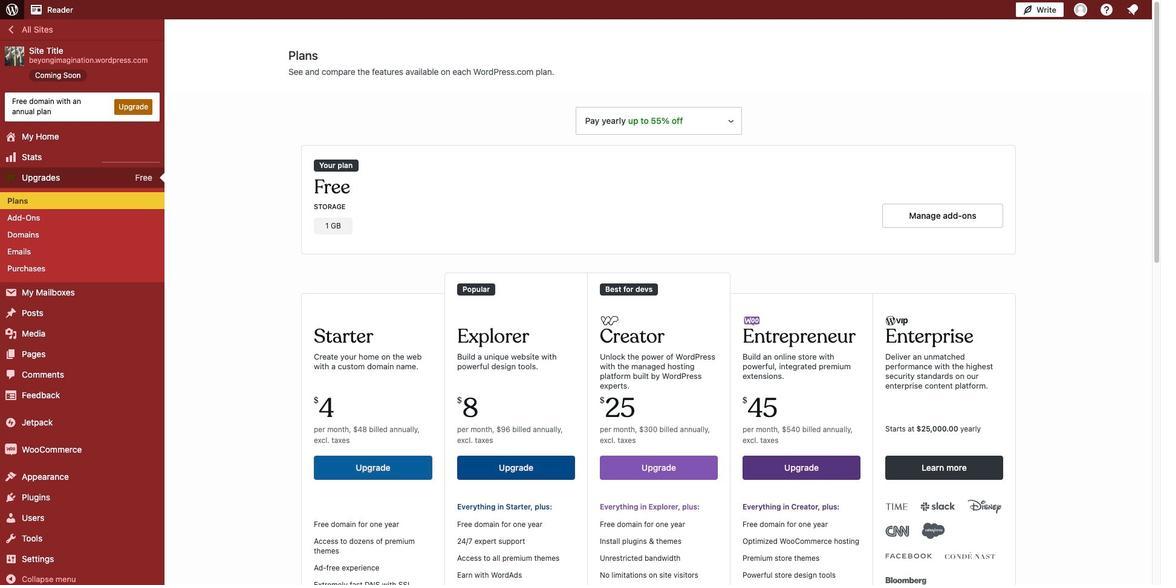 Task type: vqa. For each thing, say whether or not it's contained in the screenshot.
"Live"
no



Task type: describe. For each thing, give the bounding box(es) containing it.
highest hourly views 0 image
[[102, 155, 160, 163]]

1 img image from the top
[[5, 417, 17, 429]]

help image
[[1100, 2, 1115, 17]]

manage your sites image
[[5, 2, 19, 17]]



Task type: locate. For each thing, give the bounding box(es) containing it.
manage your notifications image
[[1126, 2, 1141, 17]]

1 vertical spatial img image
[[5, 444, 17, 456]]

my profile image
[[1075, 3, 1088, 16]]

2 img image from the top
[[5, 444, 17, 456]]

img image
[[5, 417, 17, 429], [5, 444, 17, 456]]

0 vertical spatial img image
[[5, 417, 17, 429]]



